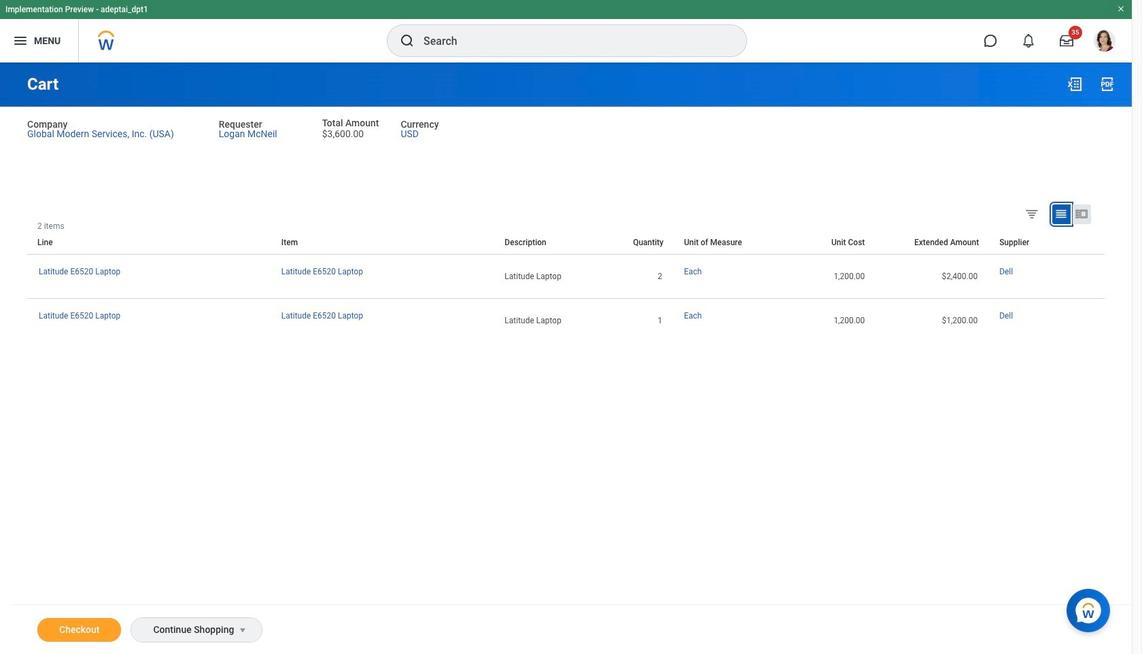 Task type: vqa. For each thing, say whether or not it's contained in the screenshot.
Case Type field
no



Task type: describe. For each thing, give the bounding box(es) containing it.
toggle to list detail view image
[[1075, 207, 1088, 221]]

Toggle to Grid view radio
[[1052, 204, 1071, 224]]

profile logan mcneil image
[[1094, 30, 1116, 54]]

justify image
[[12, 33, 29, 49]]

toggle to grid view image
[[1054, 207, 1068, 221]]

view printable version (pdf) image
[[1099, 76, 1116, 92]]

inbox large image
[[1060, 34, 1073, 48]]

search image
[[399, 33, 415, 49]]

Search Workday  search field
[[424, 26, 719, 56]]

export to excel image
[[1067, 76, 1083, 92]]



Task type: locate. For each thing, give the bounding box(es) containing it.
notifications large image
[[1022, 34, 1035, 48]]

close environment banner image
[[1117, 5, 1125, 13]]

main content
[[0, 63, 1132, 655]]

caret down image
[[235, 625, 251, 636]]

banner
[[0, 0, 1132, 63]]

option group
[[1022, 204, 1101, 227]]

select to filter grid data image
[[1024, 207, 1039, 221]]

Toggle to List Detail view radio
[[1073, 204, 1091, 224]]



